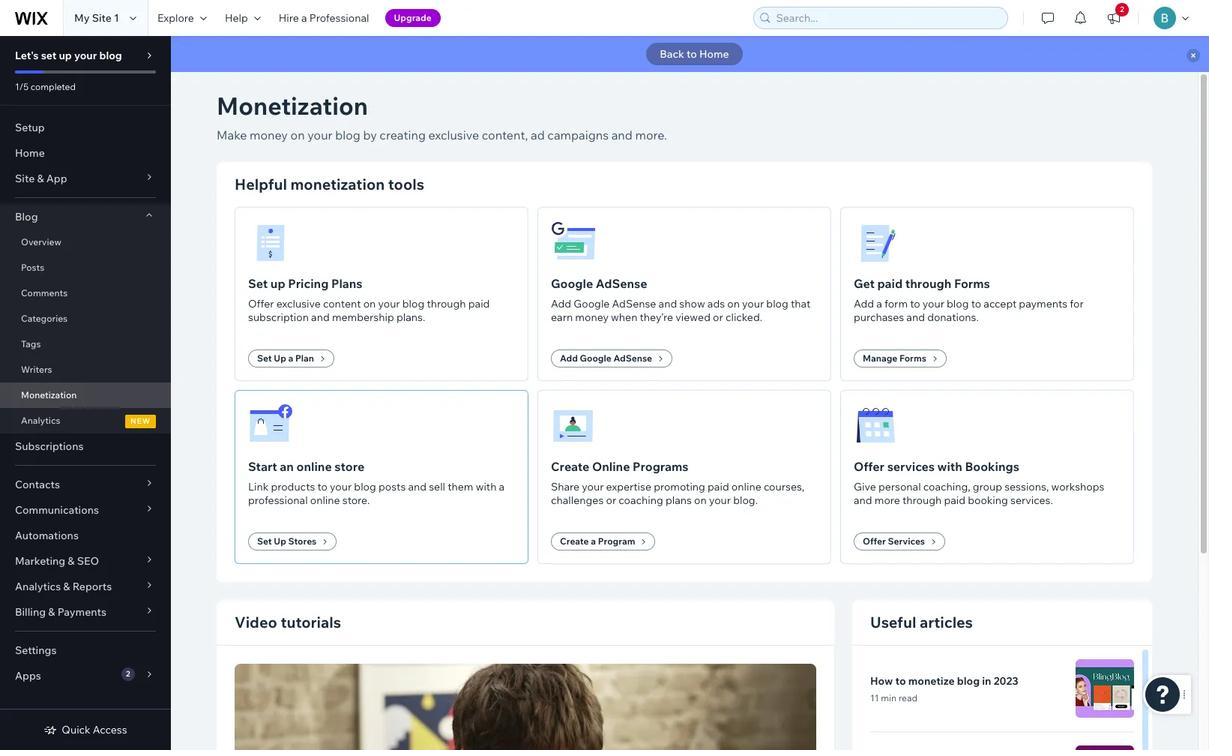 Task type: locate. For each thing, give the bounding box(es) containing it.
set inside set up pricing plans offer exclusive content on your blog through paid subscription and membership plans.
[[248, 276, 268, 291]]

0 vertical spatial up
[[59, 49, 72, 62]]

up
[[59, 49, 72, 62], [271, 276, 285, 291]]

monetization inside sidebar element
[[21, 389, 77, 401]]

setup link
[[0, 115, 171, 140]]

up inside sidebar element
[[59, 49, 72, 62]]

set up subscription
[[248, 276, 268, 291]]

sidebar element
[[0, 36, 171, 750]]

and inside monetization make money on your blog by creating exclusive content, ad campaigns and more.
[[612, 128, 633, 143]]

0 vertical spatial up
[[274, 353, 286, 364]]

monetization inside monetization make money on your blog by creating exclusive content, ad campaigns and more.
[[217, 91, 368, 121]]

through up form
[[906, 276, 952, 291]]

1 horizontal spatial forms
[[955, 276, 991, 291]]

your inside 'google adsense add google adsense and show ads on your blog that earn money when they're viewed or clicked.'
[[743, 297, 764, 311]]

to right products
[[318, 480, 328, 494]]

a right them
[[499, 480, 505, 494]]

or
[[713, 311, 724, 324], [606, 494, 617, 507]]

add down "earn"
[[560, 353, 578, 364]]

1 vertical spatial up
[[271, 276, 285, 291]]

create inside create online programs share your expertise promoting paid online courses, challenges or coaching plans on your blog.
[[551, 459, 590, 474]]

blog right membership
[[403, 297, 425, 311]]

your down online
[[582, 480, 604, 494]]

through inside set up pricing plans offer exclusive content on your blog through paid subscription and membership plans.
[[427, 297, 466, 311]]

up right set
[[59, 49, 72, 62]]

1 horizontal spatial up
[[271, 276, 285, 291]]

& left reports
[[63, 580, 70, 593]]

automations
[[15, 529, 79, 542]]

monetization up make
[[217, 91, 368, 121]]

0 horizontal spatial forms
[[900, 353, 927, 364]]

on up helpful monetization tools
[[291, 128, 305, 143]]

analytics & reports button
[[0, 574, 171, 599]]

1 horizontal spatial money
[[576, 311, 609, 324]]

0 horizontal spatial home
[[15, 146, 45, 160]]

set left plan on the top
[[257, 353, 272, 364]]

money right "earn"
[[576, 311, 609, 324]]

paid inside offer services with bookings give personal coaching, group sessions, workshops and more through paid booking services.
[[945, 494, 966, 507]]

create online programs share your expertise promoting paid online courses, challenges or coaching plans on your blog.
[[551, 459, 805, 507]]

paid left booking
[[945, 494, 966, 507]]

blog inside get paid through forms add a form to your blog to accept payments for purchases and donations.
[[947, 297, 969, 311]]

1 vertical spatial set
[[257, 353, 272, 364]]

your down store
[[330, 480, 352, 494]]

1 vertical spatial or
[[606, 494, 617, 507]]

offer inside offer services with bookings give personal coaching, group sessions, workshops and more through paid booking services.
[[854, 459, 885, 474]]

monetization link
[[0, 383, 171, 408]]

up
[[274, 353, 286, 364], [274, 536, 286, 547]]

on inside set up pricing plans offer exclusive content on your blog through paid subscription and membership plans.
[[364, 297, 376, 311]]

explore
[[157, 11, 194, 25]]

on inside create online programs share your expertise promoting paid online courses, challenges or coaching plans on your blog.
[[695, 494, 707, 507]]

money
[[250, 128, 288, 143], [576, 311, 609, 324]]

google inside button
[[580, 353, 612, 364]]

up left the pricing
[[271, 276, 285, 291]]

tags
[[21, 338, 41, 350]]

on right the content
[[364, 297, 376, 311]]

site left 1 in the left top of the page
[[92, 11, 112, 25]]

1 horizontal spatial with
[[938, 459, 963, 474]]

2 vertical spatial set
[[257, 536, 272, 547]]

0 horizontal spatial money
[[250, 128, 288, 143]]

exclusive left "content,"
[[429, 128, 479, 143]]

tutorials
[[281, 613, 341, 632]]

posts
[[21, 262, 44, 273]]

0 vertical spatial with
[[938, 459, 963, 474]]

quick access button
[[44, 723, 127, 737]]

2 up from the top
[[274, 536, 286, 547]]

your inside monetization make money on your blog by creating exclusive content, ad campaigns and more.
[[308, 128, 333, 143]]

1 vertical spatial offer
[[854, 459, 885, 474]]

create inside button
[[560, 536, 589, 547]]

set for a
[[257, 353, 272, 364]]

0 horizontal spatial 2
[[126, 669, 130, 679]]

0 vertical spatial analytics
[[21, 415, 60, 426]]

1 vertical spatial with
[[476, 480, 497, 494]]

add down get
[[854, 297, 875, 311]]

payments
[[57, 605, 106, 619]]

your left by
[[308, 128, 333, 143]]

0 horizontal spatial monetization
[[21, 389, 77, 401]]

1 vertical spatial up
[[274, 536, 286, 547]]

min
[[881, 692, 897, 703]]

1 vertical spatial home
[[15, 146, 45, 160]]

0 horizontal spatial exclusive
[[277, 297, 321, 311]]

marketing
[[15, 554, 65, 568]]

app
[[46, 172, 67, 185]]

on inside monetization make money on your blog by creating exclusive content, ad campaigns and more.
[[291, 128, 305, 143]]

monetization for monetization make money on your blog by creating exclusive content, ad campaigns and more.
[[217, 91, 368, 121]]

your right the content
[[378, 297, 400, 311]]

0 vertical spatial exclusive
[[429, 128, 479, 143]]

and left more
[[854, 494, 873, 507]]

manage forms button
[[854, 350, 947, 368]]

offer inside set up pricing plans offer exclusive content on your blog through paid subscription and membership plans.
[[248, 297, 274, 311]]

video tutorials
[[235, 613, 341, 632]]

blog inside sidebar element
[[99, 49, 122, 62]]

offer left services
[[863, 536, 886, 547]]

1 vertical spatial site
[[15, 172, 35, 185]]

create down challenges
[[560, 536, 589, 547]]

set left 'stores'
[[257, 536, 272, 547]]

and left show
[[659, 297, 677, 311]]

create
[[551, 459, 590, 474], [560, 536, 589, 547]]

paid left the blog.
[[708, 480, 730, 494]]

1 vertical spatial analytics
[[15, 580, 61, 593]]

video
[[235, 613, 277, 632]]

0 vertical spatial offer
[[248, 297, 274, 311]]

2 vertical spatial through
[[903, 494, 942, 507]]

on right ads
[[728, 297, 740, 311]]

writers link
[[0, 357, 171, 383]]

creating
[[380, 128, 426, 143]]

and inside set up pricing plans offer exclusive content on your blog through paid subscription and membership plans.
[[311, 311, 330, 324]]

blog down 1 in the left top of the page
[[99, 49, 122, 62]]

to
[[687, 47, 697, 61], [911, 297, 921, 311], [972, 297, 982, 311], [318, 480, 328, 494], [896, 674, 906, 687]]

your left the blog.
[[709, 494, 731, 507]]

and right purchases
[[907, 311, 926, 324]]

google right "earn"
[[574, 297, 610, 311]]

a inside get paid through forms add a form to your blog to accept payments for purchases and donations.
[[877, 297, 883, 311]]

sessions,
[[1005, 480, 1050, 494]]

back to home alert
[[171, 36, 1210, 72]]

0 vertical spatial money
[[250, 128, 288, 143]]

plan
[[296, 353, 314, 364]]

paid right plans.
[[469, 297, 490, 311]]

quick access
[[62, 723, 127, 737]]

offer up the give
[[854, 459, 885, 474]]

your inside sidebar element
[[74, 49, 97, 62]]

blog left that
[[767, 297, 789, 311]]

and down the pricing
[[311, 311, 330, 324]]

useful
[[871, 613, 917, 632]]

& inside marketing & seo popup button
[[68, 554, 75, 568]]

1 horizontal spatial or
[[713, 311, 724, 324]]

with right them
[[476, 480, 497, 494]]

2 vertical spatial google
[[580, 353, 612, 364]]

& inside analytics & reports popup button
[[63, 580, 70, 593]]

set inside "set up stores" button
[[257, 536, 272, 547]]

completed
[[31, 81, 76, 92]]

up left 'stores'
[[274, 536, 286, 547]]

them
[[448, 480, 474, 494]]

a right hire
[[301, 11, 307, 25]]

store.
[[343, 494, 370, 507]]

forms up accept
[[955, 276, 991, 291]]

online right 'an'
[[297, 459, 332, 474]]

add
[[551, 297, 572, 311], [854, 297, 875, 311], [560, 353, 578, 364]]

quick
[[62, 723, 91, 737]]

online inside create online programs share your expertise promoting paid online courses, challenges or coaching plans on your blog.
[[732, 480, 762, 494]]

& left app
[[37, 172, 44, 185]]

set inside set up a plan button
[[257, 353, 272, 364]]

comments link
[[0, 281, 171, 306]]

& right billing
[[48, 605, 55, 619]]

for
[[1071, 297, 1084, 311]]

manage forms
[[863, 353, 927, 364]]

0 vertical spatial create
[[551, 459, 590, 474]]

upgrade button
[[385, 9, 441, 27]]

1 vertical spatial create
[[560, 536, 589, 547]]

0 vertical spatial set
[[248, 276, 268, 291]]

home right the back
[[700, 47, 730, 61]]

1 horizontal spatial 2
[[1121, 5, 1125, 14]]

set for pricing
[[248, 276, 268, 291]]

your right ads
[[743, 297, 764, 311]]

accept
[[984, 297, 1017, 311]]

2 inside button
[[1121, 5, 1125, 14]]

up left plan on the top
[[274, 353, 286, 364]]

blog.
[[734, 494, 758, 507]]

to up read
[[896, 674, 906, 687]]

blog left by
[[335, 128, 361, 143]]

0 horizontal spatial site
[[15, 172, 35, 185]]

google
[[551, 276, 593, 291], [574, 297, 610, 311], [580, 353, 612, 364]]

hire a professional link
[[270, 0, 378, 36]]

and left more.
[[612, 128, 633, 143]]

paid inside get paid through forms add a form to your blog to accept payments for purchases and donations.
[[878, 276, 903, 291]]

0 horizontal spatial or
[[606, 494, 617, 507]]

on right plans
[[695, 494, 707, 507]]

2023
[[994, 674, 1019, 687]]

1 horizontal spatial monetization
[[217, 91, 368, 121]]

an
[[280, 459, 294, 474]]

1 horizontal spatial exclusive
[[429, 128, 479, 143]]

google down when
[[580, 353, 612, 364]]

paid up form
[[878, 276, 903, 291]]

create for a
[[560, 536, 589, 547]]

offer up set up a plan
[[248, 297, 274, 311]]

adsense up when
[[596, 276, 648, 291]]

add inside 'google adsense add google adsense and show ads on your blog that earn money when they're viewed or clicked.'
[[551, 297, 572, 311]]

0 vertical spatial through
[[906, 276, 952, 291]]

offer inside button
[[863, 536, 886, 547]]

set up a plan button
[[248, 350, 335, 368]]

blog inside 'google adsense add google adsense and show ads on your blog that earn money when they're viewed or clicked.'
[[767, 297, 789, 311]]

your right form
[[923, 297, 945, 311]]

forms right manage
[[900, 353, 927, 364]]

overview link
[[0, 230, 171, 255]]

marketing & seo
[[15, 554, 99, 568]]

& for site
[[37, 172, 44, 185]]

2 vertical spatial adsense
[[614, 353, 653, 364]]

blog inside monetization make money on your blog by creating exclusive content, ad campaigns and more.
[[335, 128, 361, 143]]

online left courses,
[[732, 480, 762, 494]]

to inside button
[[687, 47, 697, 61]]

exclusive inside set up pricing plans offer exclusive content on your blog through paid subscription and membership plans.
[[277, 297, 321, 311]]

analytics inside popup button
[[15, 580, 61, 593]]

blog left accept
[[947, 297, 969, 311]]

through right more
[[903, 494, 942, 507]]

blog left in
[[958, 674, 980, 687]]

site left app
[[15, 172, 35, 185]]

create up "share"
[[551, 459, 590, 474]]

analytics up subscriptions
[[21, 415, 60, 426]]

blog button
[[0, 204, 171, 230]]

posts link
[[0, 255, 171, 281]]

& inside 'site & app' 'popup button'
[[37, 172, 44, 185]]

0 vertical spatial monetization
[[217, 91, 368, 121]]

1 vertical spatial forms
[[900, 353, 927, 364]]

content,
[[482, 128, 528, 143]]

to right form
[[911, 297, 921, 311]]

writers
[[21, 364, 52, 375]]

1 horizontal spatial home
[[700, 47, 730, 61]]

adsense left show
[[612, 297, 657, 311]]

hire
[[279, 11, 299, 25]]

& for marketing
[[68, 554, 75, 568]]

billing
[[15, 605, 46, 619]]

through right plans.
[[427, 297, 466, 311]]

and inside 'google adsense add google adsense and show ads on your blog that earn money when they're viewed or clicked.'
[[659, 297, 677, 311]]

paid inside create online programs share your expertise promoting paid online courses, challenges or coaching plans on your blog.
[[708, 480, 730, 494]]

on inside 'google adsense add google adsense and show ads on your blog that earn money when they're viewed or clicked.'
[[728, 297, 740, 311]]

add left when
[[551, 297, 572, 311]]

a inside start an online store link products to your blog posts and sell them with a professional online store.
[[499, 480, 505, 494]]

to right the back
[[687, 47, 697, 61]]

adsense down when
[[614, 353, 653, 364]]

0 vertical spatial 2
[[1121, 5, 1125, 14]]

1 vertical spatial money
[[576, 311, 609, 324]]

they're
[[640, 311, 674, 324]]

home inside button
[[700, 47, 730, 61]]

a left plan on the top
[[288, 353, 294, 364]]

set
[[248, 276, 268, 291], [257, 353, 272, 364], [257, 536, 272, 547]]

home down the setup at the left top of page
[[15, 146, 45, 160]]

add google adsense
[[560, 353, 653, 364]]

analytics down marketing
[[15, 580, 61, 593]]

and left sell at the bottom left of page
[[408, 480, 427, 494]]

google up "earn"
[[551, 276, 593, 291]]

back to home
[[660, 47, 730, 61]]

with up the coaching, at right
[[938, 459, 963, 474]]

your inside set up pricing plans offer exclusive content on your blog through paid subscription and membership plans.
[[378, 297, 400, 311]]

0 vertical spatial google
[[551, 276, 593, 291]]

offer for services
[[854, 459, 885, 474]]

& inside billing & payments dropdown button
[[48, 605, 55, 619]]

1 vertical spatial 2
[[126, 669, 130, 679]]

1 vertical spatial through
[[427, 297, 466, 311]]

0 horizontal spatial with
[[476, 480, 497, 494]]

professional
[[248, 494, 308, 507]]

offer
[[248, 297, 274, 311], [854, 459, 885, 474], [863, 536, 886, 547]]

through inside offer services with bookings give personal coaching, group sessions, workshops and more through paid booking services.
[[903, 494, 942, 507]]

monetization down writers
[[21, 389, 77, 401]]

or right viewed
[[713, 311, 724, 324]]

1 vertical spatial monetization
[[21, 389, 77, 401]]

a left program
[[591, 536, 596, 547]]

a left form
[[877, 297, 883, 311]]

hire a professional
[[279, 11, 369, 25]]

earn
[[551, 311, 573, 324]]

0 vertical spatial site
[[92, 11, 112, 25]]

services.
[[1011, 494, 1054, 507]]

0 vertical spatial or
[[713, 311, 724, 324]]

and inside start an online store link products to your blog posts and sell them with a professional online store.
[[408, 480, 427, 494]]

or left coaching
[[606, 494, 617, 507]]

0 vertical spatial home
[[700, 47, 730, 61]]

site & app button
[[0, 166, 171, 191]]

2 vertical spatial offer
[[863, 536, 886, 547]]

get paid through forms add a form to your blog to accept payments for purchases and donations.
[[854, 276, 1084, 324]]

1 up from the top
[[274, 353, 286, 364]]

contacts
[[15, 478, 60, 491]]

& left the seo
[[68, 554, 75, 568]]

set up pricing plans offer exclusive content on your blog through paid subscription and membership plans.
[[248, 276, 490, 324]]

forms inside get paid through forms add a form to your blog to accept payments for purchases and donations.
[[955, 276, 991, 291]]

subscription
[[248, 311, 309, 324]]

paid
[[878, 276, 903, 291], [469, 297, 490, 311], [708, 480, 730, 494], [945, 494, 966, 507]]

pricing
[[288, 276, 329, 291]]

1 vertical spatial exclusive
[[277, 297, 321, 311]]

your right set
[[74, 49, 97, 62]]

help button
[[216, 0, 270, 36]]

through
[[906, 276, 952, 291], [427, 297, 466, 311], [903, 494, 942, 507]]

0 vertical spatial forms
[[955, 276, 991, 291]]

0 horizontal spatial up
[[59, 49, 72, 62]]

analytics & reports
[[15, 580, 112, 593]]

blog down store
[[354, 480, 376, 494]]

add inside add google adsense button
[[560, 353, 578, 364]]

up for an
[[274, 536, 286, 547]]

subscriptions
[[15, 440, 84, 453]]

money right make
[[250, 128, 288, 143]]

add inside get paid through forms add a form to your blog to accept payments for purchases and donations.
[[854, 297, 875, 311]]

program
[[598, 536, 636, 547]]

your
[[74, 49, 97, 62], [308, 128, 333, 143], [378, 297, 400, 311], [743, 297, 764, 311], [923, 297, 945, 311], [330, 480, 352, 494], [582, 480, 604, 494], [709, 494, 731, 507]]

exclusive down the pricing
[[277, 297, 321, 311]]

exclusive inside monetization make money on your blog by creating exclusive content, ad campaigns and more.
[[429, 128, 479, 143]]



Task type: describe. For each thing, give the bounding box(es) containing it.
up inside set up pricing plans offer exclusive content on your blog through paid subscription and membership plans.
[[271, 276, 285, 291]]

1 vertical spatial google
[[574, 297, 610, 311]]

contacts button
[[0, 472, 171, 497]]

bookings
[[966, 459, 1020, 474]]

site inside 'popup button'
[[15, 172, 35, 185]]

offer for services
[[863, 536, 886, 547]]

challenges
[[551, 494, 604, 507]]

add google adsense button
[[551, 350, 673, 368]]

purchases
[[854, 311, 905, 324]]

and inside offer services with bookings give personal coaching, group sessions, workshops and more through paid booking services.
[[854, 494, 873, 507]]

2 inside sidebar element
[[126, 669, 130, 679]]

more.
[[636, 128, 668, 143]]

upgrade
[[394, 12, 432, 23]]

blog inside start an online store link products to your blog posts and sell them with a professional online store.
[[354, 480, 376, 494]]

with inside offer services with bookings give personal coaching, group sessions, workshops and more through paid booking services.
[[938, 459, 963, 474]]

blog inside set up pricing plans offer exclusive content on your blog through paid subscription and membership plans.
[[403, 297, 425, 311]]

monetization
[[291, 175, 385, 194]]

products
[[271, 480, 315, 494]]

create a program
[[560, 536, 636, 547]]

home inside sidebar element
[[15, 146, 45, 160]]

categories
[[21, 313, 68, 324]]

online left store.
[[310, 494, 340, 507]]

money inside monetization make money on your blog by creating exclusive content, ad campaigns and more.
[[250, 128, 288, 143]]

to inside start an online store link products to your blog posts and sell them with a professional online store.
[[318, 480, 328, 494]]

set up a plan
[[257, 353, 314, 364]]

billing & payments button
[[0, 599, 171, 625]]

helpful monetization tools
[[235, 175, 425, 194]]

make
[[217, 128, 247, 143]]

settings link
[[0, 638, 171, 663]]

1 horizontal spatial site
[[92, 11, 112, 25]]

seo
[[77, 554, 99, 568]]

more
[[875, 494, 901, 507]]

offer services
[[863, 536, 925, 547]]

up for up
[[274, 353, 286, 364]]

set up stores
[[257, 536, 317, 547]]

google adsense add google adsense and show ads on your blog that earn money when they're viewed or clicked.
[[551, 276, 811, 324]]

form
[[885, 297, 908, 311]]

tools
[[388, 175, 425, 194]]

Search... field
[[772, 8, 1004, 29]]

create for online
[[551, 459, 590, 474]]

in
[[983, 674, 992, 687]]

my
[[74, 11, 90, 25]]

11
[[871, 692, 879, 703]]

online
[[592, 459, 630, 474]]

workshops
[[1052, 480, 1105, 494]]

help
[[225, 11, 248, 25]]

useful articles
[[871, 613, 973, 632]]

campaigns
[[548, 128, 609, 143]]

& for analytics
[[63, 580, 70, 593]]

adsense inside button
[[614, 353, 653, 364]]

monetize
[[909, 674, 955, 687]]

set for stores
[[257, 536, 272, 547]]

communications
[[15, 503, 99, 517]]

personal
[[879, 480, 922, 494]]

programs
[[633, 459, 689, 474]]

articles
[[920, 613, 973, 632]]

marketing & seo button
[[0, 548, 171, 574]]

manage
[[863, 353, 898, 364]]

with inside start an online store link products to your blog posts and sell them with a professional online store.
[[476, 480, 497, 494]]

or inside 'google adsense add google adsense and show ads on your blog that earn money when they're viewed or clicked.'
[[713, 311, 724, 324]]

money inside 'google adsense add google adsense and show ads on your blog that earn money when they're viewed or clicked.'
[[576, 311, 609, 324]]

your inside start an online store link products to your blog posts and sell them with a professional online store.
[[330, 480, 352, 494]]

to inside how to monetize blog in 2023 11 min read
[[896, 674, 906, 687]]

link
[[248, 480, 269, 494]]

start
[[248, 459, 277, 474]]

how
[[871, 674, 894, 687]]

paid inside set up pricing plans offer exclusive content on your blog through paid subscription and membership plans.
[[469, 297, 490, 311]]

home link
[[0, 140, 171, 166]]

blog inside how to monetize blog in 2023 11 min read
[[958, 674, 980, 687]]

create a program button
[[551, 533, 656, 551]]

overview
[[21, 236, 61, 248]]

tags link
[[0, 332, 171, 357]]

through inside get paid through forms add a form to your blog to accept payments for purchases and donations.
[[906, 276, 952, 291]]

offer services button
[[854, 533, 946, 551]]

1 vertical spatial adsense
[[612, 297, 657, 311]]

back to home button
[[647, 43, 743, 65]]

2 button
[[1098, 0, 1131, 36]]

and inside get paid through forms add a form to your blog to accept payments for purchases and donations.
[[907, 311, 926, 324]]

share
[[551, 480, 580, 494]]

posts
[[379, 480, 406, 494]]

let's set up your blog
[[15, 49, 122, 62]]

or inside create online programs share your expertise promoting paid online courses, challenges or coaching plans on your blog.
[[606, 494, 617, 507]]

how to monetize blog in 2023 11 min read
[[871, 674, 1019, 703]]

0 vertical spatial adsense
[[596, 276, 648, 291]]

coaching,
[[924, 480, 971, 494]]

by
[[363, 128, 377, 143]]

automations link
[[0, 523, 171, 548]]

comments
[[21, 287, 68, 299]]

new
[[131, 416, 151, 426]]

give
[[854, 480, 877, 494]]

content
[[323, 297, 361, 311]]

services
[[888, 536, 925, 547]]

forms inside button
[[900, 353, 927, 364]]

offer services with bookings give personal coaching, group sessions, workshops and more through paid booking services.
[[854, 459, 1105, 507]]

categories link
[[0, 306, 171, 332]]

plans
[[331, 276, 363, 291]]

1/5 completed
[[15, 81, 76, 92]]

monetization make money on your blog by creating exclusive content, ad campaigns and more.
[[217, 91, 668, 143]]

to left accept
[[972, 297, 982, 311]]

sell
[[429, 480, 446, 494]]

subscriptions link
[[0, 434, 171, 459]]

analytics for analytics & reports
[[15, 580, 61, 593]]

set
[[41, 49, 57, 62]]

that
[[791, 297, 811, 311]]

& for billing
[[48, 605, 55, 619]]

set up stores button
[[248, 533, 337, 551]]

monetization for monetization
[[21, 389, 77, 401]]

analytics for analytics
[[21, 415, 60, 426]]

site & app
[[15, 172, 67, 185]]

your inside get paid through forms add a form to your blog to accept payments for purchases and donations.
[[923, 297, 945, 311]]



Task type: vqa. For each thing, say whether or not it's contained in the screenshot.
leftmost search
no



